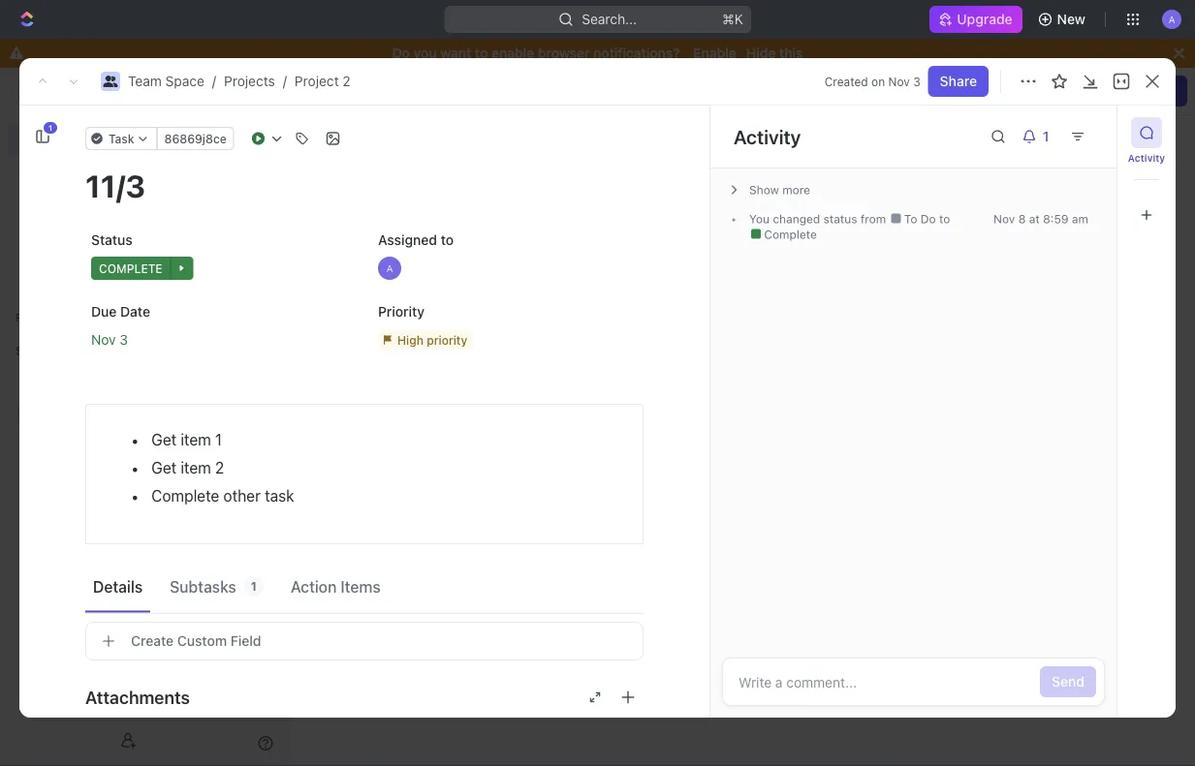 Task type: vqa. For each thing, say whether or not it's contained in the screenshot.
Get
yes



Task type: locate. For each thing, give the bounding box(es) containing it.
0 vertical spatial activity
[[734, 125, 801, 148]]

1 horizontal spatial nov
[[889, 75, 910, 88]]

1 button
[[1014, 121, 1063, 152]]

activity down cards
[[1128, 152, 1166, 163]]

1 vertical spatial get
[[151, 459, 177, 478]]

more
[[783, 183, 811, 197], [1102, 283, 1130, 297]]

0 horizontal spatial activity
[[734, 125, 801, 148]]

1 vertical spatial item
[[181, 431, 211, 449]]

manage
[[1084, 83, 1135, 99]]

0 horizontal spatial nov
[[91, 332, 116, 348]]

1 vertical spatial a
[[386, 263, 393, 274]]

0 vertical spatial home
[[325, 83, 362, 99]]

0 vertical spatial a button
[[1157, 4, 1188, 35]]

share button
[[929, 66, 989, 97]]

to right want
[[475, 45, 488, 61]]

spaces
[[16, 344, 57, 358]]

send
[[1052, 674, 1085, 690]]

high
[[398, 333, 424, 347]]

0 horizontal spatial a
[[386, 263, 393, 274]]

0 horizontal spatial complete
[[99, 262, 163, 275]]

a button up cards
[[1157, 4, 1188, 35]]

0 vertical spatial item
[[436, 255, 463, 271]]

‎task 1
[[365, 287, 403, 303]]

complete
[[151, 487, 219, 506]]

1 horizontal spatial 2
[[343, 73, 351, 89]]

to
[[475, 45, 488, 61], [905, 212, 918, 226], [940, 212, 951, 226], [441, 232, 454, 248]]

nov 3
[[91, 332, 128, 348]]

0 vertical spatial get
[[151, 431, 177, 449]]

‎task right high
[[432, 318, 461, 334]]

activity inside task sidebar content section
[[734, 125, 801, 148]]

‎task 1 link
[[330, 279, 718, 310]]

1 horizontal spatial complete
[[761, 228, 817, 241]]

show more button
[[722, 176, 1105, 204]]

enable
[[492, 45, 535, 61]]

nov inside dropdown button
[[91, 332, 116, 348]]

• inside step2 • in ‎task 1
[[404, 350, 410, 364]]

a up ‎task 1
[[386, 263, 393, 274]]

a
[[1169, 13, 1176, 25], [386, 263, 393, 274]]

custom
[[177, 634, 227, 650]]

1 inside ‎task 1 link
[[397, 287, 403, 303]]

search...
[[582, 11, 637, 27]]

high priority button
[[372, 323, 644, 358]]

/ left project
[[283, 73, 287, 89]]

task
[[109, 132, 134, 145]]

to do
[[901, 212, 940, 226]]

1 vertical spatial home
[[47, 130, 84, 146]]

1 horizontal spatial more
[[1102, 283, 1130, 297]]

1 vertical spatial •
[[404, 350, 410, 364]]

you
[[750, 212, 770, 226]]

item inside remember item 3 link
[[436, 255, 463, 271]]

1 vertical spatial nov
[[994, 212, 1016, 226]]

nov for nov 8 at 8:59 am
[[994, 212, 1016, 226]]

0 horizontal spatial a button
[[372, 251, 644, 286]]

2 get from the top
[[151, 459, 177, 478]]

•
[[408, 319, 414, 333], [404, 350, 410, 364]]

other
[[223, 487, 261, 506]]

8
[[1019, 212, 1026, 226]]

0 horizontal spatial home
[[47, 130, 84, 146]]

0 vertical spatial complete
[[761, 228, 817, 241]]

/
[[212, 73, 216, 89], [283, 73, 287, 89]]

space
[[165, 73, 204, 89]]

status
[[91, 232, 133, 248]]

complete down dashboards link
[[99, 262, 163, 275]]

1
[[48, 124, 52, 132], [1043, 128, 1049, 144], [397, 287, 403, 303], [465, 318, 471, 334], [461, 349, 467, 365], [215, 431, 222, 449], [251, 580, 257, 594]]

favorites button
[[8, 306, 74, 330]]

activity up show
[[734, 125, 801, 148]]

complete down changed at the top
[[761, 228, 817, 241]]

0 horizontal spatial more
[[783, 183, 811, 197]]

do you want to enable browser notifications? enable hide this
[[392, 45, 803, 61]]

1 vertical spatial more
[[1102, 283, 1130, 297]]

to right do
[[940, 212, 951, 226]]

nov down due
[[91, 332, 116, 348]]

team space / projects / project 2
[[128, 73, 351, 89]]

0 vertical spatial •
[[408, 319, 414, 333]]

nov right "on"
[[889, 75, 910, 88]]

3 inside dropdown button
[[120, 332, 128, 348]]

2 up other
[[215, 459, 224, 478]]

from
[[861, 212, 886, 226]]

‎task down priority
[[428, 349, 457, 365]]

manage cards
[[1084, 83, 1176, 99]]

assigned to
[[378, 232, 454, 248]]

complete inside task sidebar content section
[[761, 228, 817, 241]]

1 horizontal spatial home
[[325, 83, 362, 99]]

1 inside 1 dropdown button
[[1043, 128, 1049, 144]]

create custom field button
[[85, 623, 644, 661]]

2 vertical spatial item
[[181, 459, 211, 478]]

1 vertical spatial 2
[[215, 459, 224, 478]]

0 vertical spatial ‎task
[[365, 287, 393, 303]]

nov for nov 3
[[91, 332, 116, 348]]

2 right project
[[343, 73, 351, 89]]

task
[[265, 487, 294, 506]]

in
[[418, 318, 429, 334], [414, 349, 425, 365]]

2 vertical spatial nov
[[91, 332, 116, 348]]

1 vertical spatial activity
[[1128, 152, 1166, 163]]

3
[[914, 75, 921, 88], [467, 255, 475, 271], [396, 318, 404, 334], [120, 332, 128, 348]]

• up high
[[408, 319, 414, 333]]

0 vertical spatial in
[[418, 318, 429, 334]]

more for show more
[[783, 183, 811, 197]]

details
[[93, 578, 143, 596]]

0 vertical spatial more
[[783, 183, 811, 197]]

nov left 8
[[994, 212, 1016, 226]]

2 horizontal spatial nov
[[994, 212, 1016, 226]]

home
[[325, 83, 362, 99], [47, 130, 84, 146]]

subtasks
[[170, 578, 236, 596]]

0 vertical spatial 2
[[343, 73, 351, 89]]

recents
[[337, 64, 397, 83]]

2 inside get item 1 get item 2 complete other task
[[215, 459, 224, 478]]

0 horizontal spatial /
[[212, 73, 216, 89]]

1 horizontal spatial activity
[[1128, 152, 1166, 163]]

3 down the due date
[[120, 332, 128, 348]]

1 horizontal spatial /
[[283, 73, 287, 89]]

• down high
[[404, 350, 410, 364]]

0 vertical spatial a
[[1169, 13, 1176, 25]]

‎task up priority
[[365, 287, 393, 303]]

a up cards
[[1169, 13, 1176, 25]]

upgrade link
[[930, 6, 1023, 33]]

new
[[1057, 11, 1086, 27]]

on
[[872, 75, 885, 88]]

more right learn at the right of page
[[1102, 283, 1130, 297]]

2 vertical spatial ‎task
[[428, 349, 457, 365]]

/ right space
[[212, 73, 216, 89]]

nov inside task sidebar content section
[[994, 212, 1016, 226]]

learn more link
[[1068, 283, 1130, 297]]

date
[[120, 304, 150, 320]]

projects link
[[224, 73, 275, 89]]

layout:
[[976, 83, 1022, 99]]

activity
[[734, 125, 801, 148], [1128, 152, 1166, 163]]

create custom field
[[131, 634, 261, 650]]

3 right step
[[396, 318, 404, 334]]

2 / from the left
[[283, 73, 287, 89]]

high priority
[[398, 333, 468, 347]]

1 horizontal spatial a
[[1169, 13, 1176, 25]]

a button down 11/3 link
[[372, 251, 644, 286]]

1 / from the left
[[212, 73, 216, 89]]

1 inside 1 button
[[48, 124, 52, 132]]

step2
[[365, 349, 400, 365]]

created
[[825, 75, 868, 88]]

today button
[[1080, 93, 1129, 116]]

0 vertical spatial nov
[[889, 75, 910, 88]]

1 get from the top
[[151, 431, 177, 449]]

complete inside dropdown button
[[99, 262, 163, 275]]

1 vertical spatial complete
[[99, 262, 163, 275]]

get item 1 get item 2 complete other task
[[151, 431, 294, 506]]

tree
[[8, 367, 281, 496]]

do
[[392, 45, 410, 61]]

0 horizontal spatial 2
[[215, 459, 224, 478]]

nov
[[889, 75, 910, 88], [994, 212, 1016, 226], [91, 332, 116, 348]]

tree inside sidebar navigation
[[8, 367, 281, 496]]

3 right "on"
[[914, 75, 921, 88]]

attachments
[[85, 687, 190, 708]]

⌘k
[[722, 11, 743, 27]]

more up changed at the top
[[783, 183, 811, 197]]

show more
[[750, 183, 811, 197]]

assigned
[[378, 232, 437, 248]]

1 vertical spatial in
[[414, 349, 425, 365]]

more inside dropdown button
[[783, 183, 811, 197]]



Task type: describe. For each thing, give the bounding box(es) containing it.
remember
[[365, 255, 432, 271]]

1 button
[[27, 121, 58, 152]]

learn
[[1068, 283, 1099, 297]]

1 inside get item 1 get item 2 complete other task
[[215, 431, 222, 449]]

project 2 link
[[295, 73, 351, 89]]

am
[[1072, 212, 1089, 226]]

create
[[131, 634, 174, 650]]

task sidebar content section
[[706, 106, 1117, 718]]

notifications?
[[594, 45, 680, 61]]

nov 8 at 8:59 am
[[994, 212, 1089, 226]]

user group image
[[103, 76, 118, 87]]

activity inside task sidebar navigation tab list
[[1128, 152, 1166, 163]]

item for remember
[[436, 255, 463, 271]]

changed status from
[[770, 212, 890, 226]]

more for learn more
[[1102, 283, 1130, 297]]

action items
[[291, 578, 381, 596]]

edit layout:
[[948, 83, 1022, 99]]

nov 3 button
[[85, 323, 357, 358]]

new button
[[1030, 4, 1098, 35]]

enable
[[693, 45, 737, 61]]

• inside step 3 • in ‎task 1
[[408, 319, 414, 333]]

share
[[940, 73, 977, 89]]

mind map link
[[330, 93, 718, 124]]

task button
[[85, 127, 158, 150]]

to up the remember item 3
[[441, 232, 454, 248]]

priority
[[427, 333, 468, 347]]

want
[[440, 45, 472, 61]]

details button
[[85, 570, 150, 605]]

step2 • in ‎task 1
[[365, 349, 467, 365]]

status
[[824, 212, 858, 226]]

1 horizontal spatial a button
[[1157, 4, 1188, 35]]

home inside sidebar navigation
[[47, 130, 84, 146]]

item for get
[[181, 431, 211, 449]]

Edit task name text field
[[85, 168, 644, 205]]

manage cards button
[[1072, 76, 1188, 107]]

task sidebar navigation tab list
[[1126, 117, 1168, 231]]

complete button
[[85, 251, 357, 286]]

send button
[[1041, 667, 1097, 698]]

project
[[295, 73, 339, 89]]

dashboards
[[47, 229, 122, 245]]

due date
[[91, 304, 150, 320]]

items
[[341, 578, 381, 596]]

show
[[750, 183, 779, 197]]

action
[[291, 578, 337, 596]]

action items button
[[283, 570, 388, 605]]

to left do
[[905, 212, 918, 226]]

attachments button
[[85, 675, 644, 721]]

agenda
[[775, 64, 831, 83]]

due
[[91, 304, 117, 320]]

11/3 link
[[330, 217, 718, 248]]

sidebar navigation
[[0, 68, 290, 767]]

created on nov 3
[[825, 75, 921, 88]]

changed
[[773, 212, 821, 226]]

learn more
[[1068, 283, 1130, 297]]

mind map
[[365, 100, 426, 116]]

do
[[921, 212, 936, 226]]

priority
[[378, 304, 425, 320]]

86869j8ce
[[164, 132, 227, 145]]

favorites
[[16, 311, 67, 325]]

remember item 3 link
[[330, 248, 718, 279]]

1 vertical spatial a button
[[372, 251, 644, 286]]

today
[[1087, 98, 1121, 112]]

8:59
[[1043, 212, 1069, 226]]

hide
[[746, 45, 776, 61]]

field
[[231, 634, 261, 650]]

3 down 11/3 link
[[467, 255, 475, 271]]

at
[[1029, 212, 1040, 226]]

step 3 • in ‎task 1
[[365, 318, 471, 334]]

remember item 3
[[365, 255, 475, 271]]

cards
[[1138, 83, 1176, 99]]

1 vertical spatial ‎task
[[432, 318, 461, 334]]

step
[[365, 318, 392, 334]]

11/3
[[365, 224, 389, 240]]

mind
[[365, 100, 395, 116]]

team
[[128, 73, 162, 89]]

this
[[780, 45, 803, 61]]

browser
[[538, 45, 590, 61]]

projects
[[224, 73, 275, 89]]



